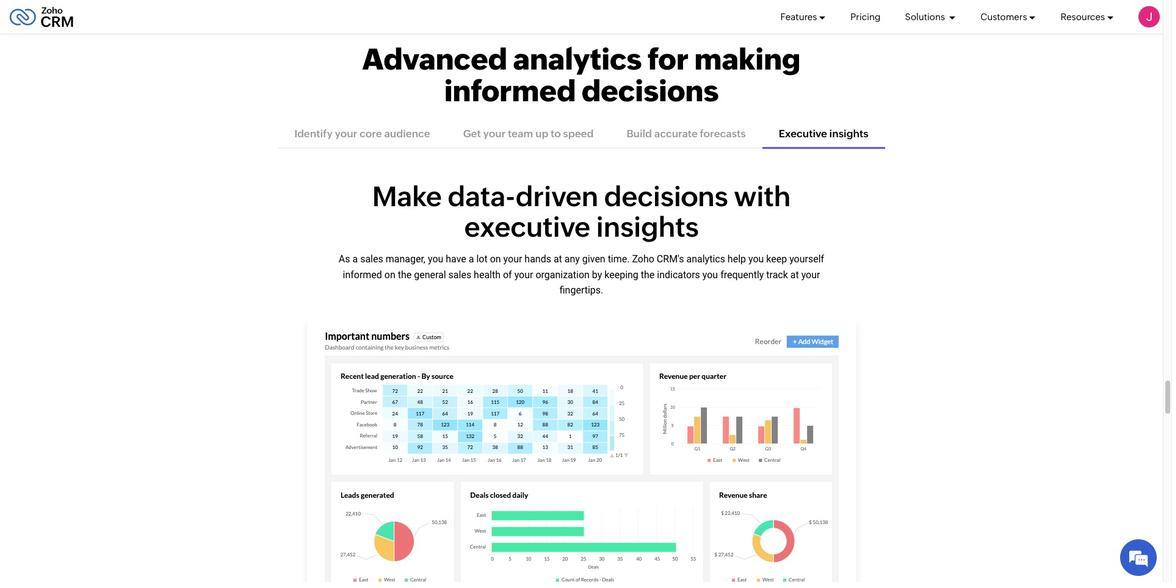 Task type: locate. For each thing, give the bounding box(es) containing it.
1 vertical spatial informed
[[343, 269, 382, 281]]

1 horizontal spatial sales
[[448, 269, 471, 281]]

1 horizontal spatial at
[[791, 269, 799, 281]]

0 vertical spatial sales
[[360, 254, 383, 265]]

james peterson image
[[1139, 6, 1160, 27]]

data-
[[448, 181, 516, 213]]

insights up zoho
[[596, 211, 699, 243]]

zoho crm logo image
[[9, 3, 74, 30]]

informed down 'as'
[[343, 269, 382, 281]]

informed up team
[[444, 74, 576, 108]]

fingertips.
[[560, 285, 603, 296]]

manager,
[[386, 254, 426, 265]]

2 the from the left
[[641, 269, 655, 281]]

get your team up to speed
[[463, 128, 594, 140]]

up
[[535, 128, 548, 140]]

at left any
[[554, 254, 562, 265]]

on down 'manager,' on the left of page
[[385, 269, 395, 281]]

speed
[[563, 128, 594, 140]]

on
[[490, 254, 501, 265], [385, 269, 395, 281]]

informed
[[444, 74, 576, 108], [343, 269, 382, 281]]

crm's
[[657, 254, 684, 265]]

your down yourself
[[801, 269, 820, 281]]

have
[[446, 254, 466, 265]]

decisions inside advanced analytics for making informed decisions
[[582, 74, 719, 108]]

1 horizontal spatial on
[[490, 254, 501, 265]]

1 vertical spatial at
[[791, 269, 799, 281]]

sales
[[360, 254, 383, 265], [448, 269, 471, 281]]

audience
[[384, 128, 430, 140]]

1 vertical spatial insights
[[596, 211, 699, 243]]

make
[[372, 181, 442, 213]]

yourself
[[790, 254, 824, 265]]

1 vertical spatial decisions
[[604, 181, 728, 213]]

decisions
[[582, 74, 719, 108], [604, 181, 728, 213]]

1 horizontal spatial the
[[641, 269, 655, 281]]

of
[[503, 269, 512, 281]]

your
[[335, 128, 357, 140], [483, 128, 506, 140], [503, 254, 522, 265], [514, 269, 533, 281], [801, 269, 820, 281]]

zoho
[[632, 254, 654, 265]]

0 horizontal spatial the
[[398, 269, 412, 281]]

you
[[428, 254, 443, 265], [749, 254, 764, 265], [703, 269, 718, 281]]

for
[[648, 42, 689, 76]]

insights
[[829, 128, 869, 140], [596, 211, 699, 243]]

any
[[565, 254, 580, 265]]

executive insights
[[779, 128, 869, 140]]

make data-driven decisions with executive insights
[[372, 181, 791, 243]]

0 horizontal spatial analytics
[[513, 42, 642, 76]]

a
[[353, 254, 358, 265], [469, 254, 474, 265]]

features link
[[781, 0, 826, 34]]

executive
[[464, 211, 590, 243]]

0 horizontal spatial a
[[353, 254, 358, 265]]

0 horizontal spatial insights
[[596, 211, 699, 243]]

a left lot
[[469, 254, 474, 265]]

at right the track
[[791, 269, 799, 281]]

1 horizontal spatial insights
[[829, 128, 869, 140]]

hands
[[525, 254, 551, 265]]

you right indicators
[[703, 269, 718, 281]]

the down 'manager,' on the left of page
[[398, 269, 412, 281]]

1 horizontal spatial a
[[469, 254, 474, 265]]

you up general on the left top of page
[[428, 254, 443, 265]]

your right "of"
[[514, 269, 533, 281]]

analytics inside advanced analytics for making informed decisions
[[513, 42, 642, 76]]

0 horizontal spatial on
[[385, 269, 395, 281]]

at
[[554, 254, 562, 265], [791, 269, 799, 281]]

0 vertical spatial analytics
[[513, 42, 642, 76]]

get
[[463, 128, 481, 140]]

pricing link
[[851, 0, 881, 34]]

build
[[627, 128, 652, 140]]

0 vertical spatial at
[[554, 254, 562, 265]]

1 vertical spatial on
[[385, 269, 395, 281]]

making
[[695, 42, 801, 76]]

0 horizontal spatial informed
[[343, 269, 382, 281]]

the down zoho
[[641, 269, 655, 281]]

your right get
[[483, 128, 506, 140]]

analytics
[[513, 42, 642, 76], [687, 254, 725, 265]]

0 vertical spatial informed
[[444, 74, 576, 108]]

you right help
[[749, 254, 764, 265]]

sales down have
[[448, 269, 471, 281]]

accurate
[[654, 128, 698, 140]]

1 vertical spatial analytics
[[687, 254, 725, 265]]

0 vertical spatial insights
[[829, 128, 869, 140]]

1 horizontal spatial analytics
[[687, 254, 725, 265]]

insights right executive at the right top of the page
[[829, 128, 869, 140]]

a right 'as'
[[353, 254, 358, 265]]

0 vertical spatial decisions
[[582, 74, 719, 108]]

keep
[[766, 254, 787, 265]]

the
[[398, 269, 412, 281], [641, 269, 655, 281]]

on right lot
[[490, 254, 501, 265]]

pricing
[[851, 11, 881, 22]]

decisions inside make data-driven decisions with executive insights
[[604, 181, 728, 213]]

sales right 'as'
[[360, 254, 383, 265]]

team
[[508, 128, 533, 140]]

advanced
[[362, 42, 507, 76]]

1 horizontal spatial informed
[[444, 74, 576, 108]]



Task type: vqa. For each thing, say whether or not it's contained in the screenshot.
informed within Advanced analytics for making informed decisions
yes



Task type: describe. For each thing, give the bounding box(es) containing it.
track
[[766, 269, 788, 281]]

executive
[[779, 128, 827, 140]]

your up "of"
[[503, 254, 522, 265]]

resources
[[1061, 11, 1105, 22]]

health
[[474, 269, 501, 281]]

analytics inside as a sales manager, you have a lot on your hands at any given time. zoho crm's analytics help you keep yourself informed on the general sales health of your organization by keeping the indicators you frequently track at your fingertips.
[[687, 254, 725, 265]]

your left core
[[335, 128, 357, 140]]

help
[[728, 254, 746, 265]]

organization
[[536, 269, 590, 281]]

time.
[[608, 254, 630, 265]]

0 horizontal spatial you
[[428, 254, 443, 265]]

dashboards for executive insights image
[[307, 314, 856, 582]]

keeping
[[605, 269, 639, 281]]

by
[[592, 269, 602, 281]]

1 vertical spatial sales
[[448, 269, 471, 281]]

features
[[781, 11, 817, 22]]

identify your core audience
[[294, 128, 430, 140]]

0 horizontal spatial sales
[[360, 254, 383, 265]]

given
[[582, 254, 605, 265]]

2 a from the left
[[469, 254, 474, 265]]

2 horizontal spatial you
[[749, 254, 764, 265]]

1 horizontal spatial you
[[703, 269, 718, 281]]

forecasts
[[700, 128, 746, 140]]

solutions link
[[905, 0, 956, 34]]

1 a from the left
[[353, 254, 358, 265]]

general
[[414, 269, 446, 281]]

with
[[734, 181, 791, 213]]

informed inside as a sales manager, you have a lot on your hands at any given time. zoho crm's analytics help you keep yourself informed on the general sales health of your organization by keeping the indicators you frequently track at your fingertips.
[[343, 269, 382, 281]]

informed inside advanced analytics for making informed decisions
[[444, 74, 576, 108]]

as a sales manager, you have a lot on your hands at any given time. zoho crm's analytics help you keep yourself informed on the general sales health of your organization by keeping the indicators you frequently track at your fingertips.
[[339, 254, 824, 296]]

to
[[551, 128, 561, 140]]

0 vertical spatial on
[[490, 254, 501, 265]]

core
[[360, 128, 382, 140]]

as
[[339, 254, 350, 265]]

insights inside make data-driven decisions with executive insights
[[596, 211, 699, 243]]

resources link
[[1061, 0, 1114, 34]]

driven
[[516, 181, 598, 213]]

indicators
[[657, 269, 700, 281]]

advanced analytics for making informed decisions
[[362, 42, 801, 108]]

frequently
[[721, 269, 764, 281]]

1 the from the left
[[398, 269, 412, 281]]

identify
[[294, 128, 333, 140]]

lot
[[477, 254, 488, 265]]

solutions
[[905, 11, 947, 22]]

customers
[[981, 11, 1027, 22]]

0 horizontal spatial at
[[554, 254, 562, 265]]

build accurate forecasts
[[627, 128, 746, 140]]



